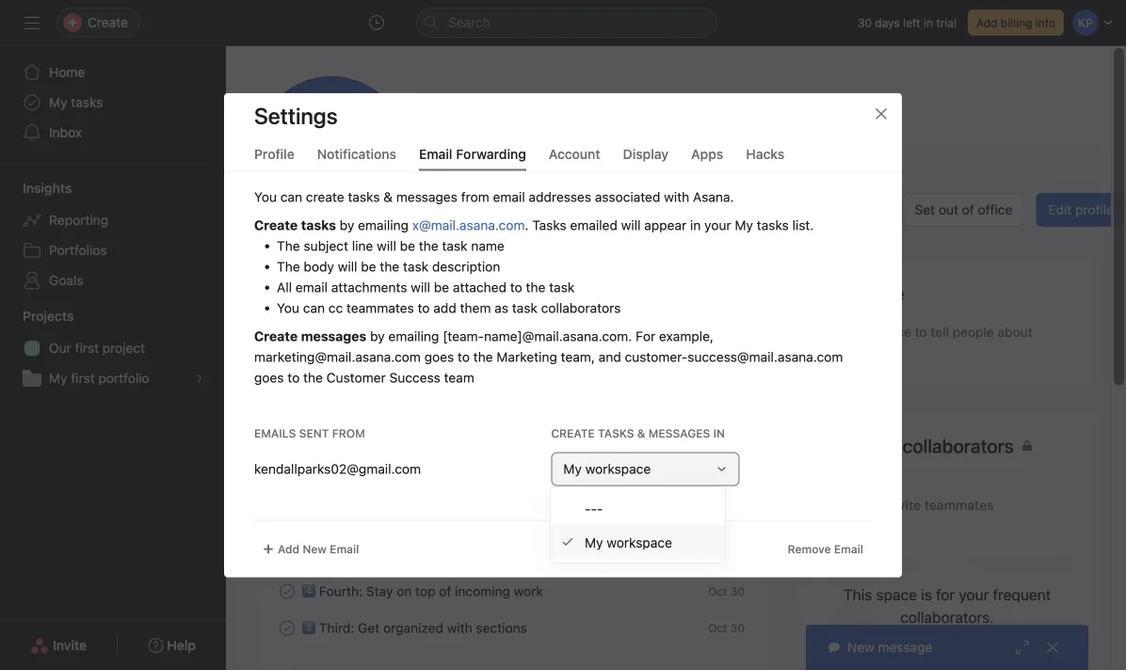 Task type: describe. For each thing, give the bounding box(es) containing it.
will down associated
[[621, 217, 641, 233]]

oct for 5️⃣ fifth: save time by collaborating in asana
[[708, 548, 727, 562]]

completed image for schedule
[[276, 360, 298, 383]]

emailed
[[570, 217, 618, 233]]

0 vertical spatial email
[[493, 189, 525, 205]]

1 vertical spatial kendallparks02@gmail.com
[[254, 461, 421, 477]]

name]@mail.asana.com.
[[484, 328, 632, 344]]

remove email button
[[779, 536, 872, 562]]

cc
[[328, 300, 343, 316]]

first inside my first portfolio 'link'
[[71, 370, 95, 386]]

0 horizontal spatial with
[[447, 620, 472, 636]]

search
[[448, 15, 490, 30]]

my tasks
[[280, 282, 355, 305]]

0 vertical spatial close image
[[874, 106, 889, 121]]

oct 30 for 3️⃣ third: get organized with sections
[[708, 622, 745, 635]]

0 vertical spatial can
[[280, 189, 302, 205]]

sections
[[476, 620, 527, 636]]

customer-
[[625, 349, 688, 365]]

office
[[978, 202, 1012, 217]]

the down [team-
[[473, 349, 493, 365]]

my for my first portfolio 'link'
[[49, 370, 67, 386]]

my workspace link
[[551, 525, 725, 559]]

set
[[915, 202, 935, 217]]

by emailing [team-name]@mail.asana.com. for example, marketing@mail.asana.com goes to the marketing team, and customer-success@mail.asana.com goes to the customer success team
[[254, 328, 843, 385]]

set out of office
[[915, 202, 1012, 217]]

2 the from the top
[[277, 259, 300, 274]]

2 horizontal spatial messages
[[648, 427, 710, 440]]

completed image for 4️⃣
[[276, 580, 298, 603]]

to right attached
[[510, 279, 522, 295]]

hacks
[[746, 146, 784, 161]]

task right as
[[512, 300, 538, 316]]

a
[[362, 364, 369, 379]]

the up attachments
[[380, 259, 399, 274]]

our first project inside projects element
[[49, 340, 145, 356]]

add billing info button
[[968, 9, 1064, 36]]

team
[[444, 370, 474, 385]]

wednesday button
[[683, 475, 745, 488]]

first up my first portfolio
[[75, 340, 99, 356]]

completed checkbox for 3️⃣
[[276, 617, 298, 640]]

about me
[[822, 282, 904, 305]]

1 vertical spatial &
[[637, 427, 645, 440]]

create for create messages
[[254, 328, 298, 344]]

0 horizontal spatial &
[[383, 189, 393, 205]]

10:33am
[[456, 163, 508, 179]]

project up portfolio
[[102, 340, 145, 356]]

sent
[[299, 427, 329, 440]]

0 vertical spatial work
[[393, 510, 422, 526]]

my for "my workspace" link
[[585, 535, 603, 550]]

email forwarding button
[[419, 146, 526, 171]]

associated
[[595, 189, 660, 205]]

my inside my workspace dropdown button
[[563, 461, 582, 477]]

hide sidebar image
[[24, 15, 40, 30]]

subject
[[304, 238, 348, 253]]

task up collaborators
[[549, 279, 575, 295]]

info
[[1036, 16, 1055, 29]]

customer
[[326, 370, 386, 385]]

you inside create tasks by emailing x@mail.asana.com . tasks emailed will appear in your my tasks list. the subject line will be the task name the body will be the task description all email attachments will be attached to the task you can cc teammates to add them as task collaborators
[[277, 300, 299, 316]]

tasks for my
[[71, 95, 103, 110]]

task left description
[[403, 259, 429, 274]]

1 horizontal spatial with
[[664, 189, 689, 205]]

in right left
[[924, 16, 933, 29]]

remove email
[[788, 543, 863, 556]]

manageable
[[426, 510, 500, 526]]

by inside create tasks by emailing x@mail.asana.com . tasks emailed will appear in your my tasks list. the subject line will be the task name the body will be the task description all email attachments will be attached to the task you can cc teammates to add them as task collaborators
[[340, 217, 354, 233]]

the down marketing@mail.asana.com
[[303, 370, 323, 385]]

workspace inside dropdown button
[[585, 461, 651, 477]]

3️⃣ third: get organized with sections
[[302, 620, 527, 636]]

my first portfolio
[[49, 370, 149, 386]]

add new email
[[278, 543, 359, 556]]

tasks down notifications button
[[348, 189, 380, 205]]

x@mail.asana.com link
[[412, 217, 525, 233]]

completed checkbox for 5️⃣
[[276, 544, 298, 566]]

0 horizontal spatial of
[[439, 583, 451, 599]]

my first portfolio link
[[11, 363, 215, 394]]

our first project for create presentation
[[616, 475, 701, 488]]

email forwarding
[[419, 146, 526, 161]]

make
[[357, 510, 389, 526]]

inbox link
[[11, 118, 215, 148]]

project for schedule a meeting
[[693, 365, 731, 378]]

success
[[389, 370, 440, 385]]

home
[[49, 64, 85, 80]]

hacks button
[[746, 146, 784, 171]]

our first project link for create presentation
[[609, 472, 701, 491]]

addresses
[[529, 189, 591, 205]]

about
[[998, 324, 1032, 340]]

add
[[433, 300, 456, 316]]

3️⃣
[[302, 620, 315, 636]]

to left add
[[418, 300, 430, 316]]

oct 30 button for 6️⃣ sixth: make work manageable
[[708, 512, 745, 525]]

collaborators
[[541, 300, 621, 316]]

oct 30 button for 4️⃣ fourth: stay on top of incoming work
[[708, 585, 745, 598]]

today
[[713, 365, 745, 378]]

apps
[[691, 146, 723, 161]]

completed checkbox for 6️⃣
[[276, 507, 298, 530]]

oct for 3️⃣ third: get organized with sections
[[708, 622, 727, 635]]

email inside button
[[330, 543, 359, 556]]

use
[[822, 324, 846, 340]]

0 horizontal spatial create
[[306, 189, 344, 205]]

0 vertical spatial you
[[254, 189, 277, 205]]

trial
[[936, 16, 957, 29]]

teammates
[[346, 300, 414, 316]]

1 vertical spatial workspace
[[607, 535, 672, 550]]

--- link
[[551, 491, 725, 525]]

1 the from the top
[[277, 238, 300, 253]]

oct 30 button for 3️⃣ third: get organized with sections
[[708, 622, 745, 635]]

insights
[[23, 180, 72, 196]]

our for schedule a meeting
[[646, 365, 666, 378]]

forwarding
[[456, 146, 526, 161]]

kp
[[300, 121, 363, 183]]

project for create presentation
[[663, 475, 701, 488]]

30 for 3️⃣ third: get organized with sections
[[731, 622, 745, 635]]

1 vertical spatial my workspace
[[585, 535, 672, 550]]

display
[[623, 146, 669, 161]]

our first project link for schedule a meeting
[[639, 362, 731, 381]]

create tasks & messages in
[[551, 427, 725, 440]]

schedule
[[302, 364, 359, 379]]

1 horizontal spatial work
[[514, 583, 543, 599]]

apps button
[[691, 146, 723, 171]]

our first project for schedule a meeting
[[646, 365, 731, 378]]

add for add new email
[[278, 543, 299, 556]]

2 horizontal spatial be
[[434, 279, 449, 295]]

account
[[549, 146, 600, 161]]

4️⃣
[[302, 583, 315, 599]]

schedule a meeting
[[302, 364, 422, 379]]

profile
[[1075, 202, 1114, 217]]

completed checkbox for 4️⃣
[[276, 580, 298, 603]]

0 vertical spatial goes
[[424, 349, 454, 365]]

profile
[[254, 146, 294, 161]]

email inside button
[[419, 146, 452, 161]]

in up wednesday
[[713, 427, 725, 440]]

your
[[704, 217, 731, 233]]

projects
[[23, 308, 74, 324]]

tomorrow
[[692, 438, 745, 451]]

as
[[494, 300, 508, 316]]

team,
[[561, 349, 595, 365]]

reporting link
[[11, 205, 215, 235]]

billing
[[1001, 16, 1032, 29]]

out
[[939, 202, 958, 217]]

create messages
[[254, 328, 367, 344]]

first for create presentation
[[639, 475, 660, 488]]

invite button
[[18, 629, 99, 663]]

my workspace inside dropdown button
[[563, 461, 651, 477]]

asana
[[532, 547, 569, 562]]

account button
[[549, 146, 600, 171]]

kendall parks
[[437, 119, 609, 154]]

projects button
[[0, 307, 74, 326]]

and
[[599, 349, 621, 365]]

create for create tasks by emailing x@mail.asana.com . tasks emailed will appear in your my tasks list. the subject line will be the task name the body will be the task description all email attachments will be attached to the task you can cc teammates to add them as task collaborators
[[254, 217, 298, 233]]

30 for 4️⃣ fourth: stay on top of incoming work
[[731, 585, 745, 598]]

tasks for create
[[598, 427, 634, 440]]

our for create presentation
[[616, 475, 636, 488]]



Task type: locate. For each thing, give the bounding box(es) containing it.
completed image left 3️⃣
[[276, 617, 298, 640]]

1 oct from the top
[[708, 512, 727, 525]]

our first project link up --- link
[[609, 472, 701, 491]]

by up 4️⃣ fourth: stay on top of incoming work
[[417, 547, 431, 562]]

the
[[277, 238, 300, 253], [277, 259, 300, 274]]

2 vertical spatial be
[[434, 279, 449, 295]]

1 horizontal spatial create
[[551, 427, 595, 440]]

wednesday
[[683, 475, 745, 488]]

of inside button
[[962, 202, 974, 217]]

completed image left 4️⃣
[[276, 580, 298, 603]]

0 vertical spatial workspace
[[585, 461, 651, 477]]

3 oct 30 button from the top
[[708, 585, 745, 598]]

1 vertical spatial create
[[254, 328, 298, 344]]

0 horizontal spatial messages
[[301, 328, 367, 344]]

our first project for review feedback
[[625, 438, 709, 451]]

messages up marketing@mail.asana.com
[[301, 328, 367, 344]]

fifth:
[[319, 547, 350, 562]]

2 vertical spatial messages
[[648, 427, 710, 440]]

in left asana
[[518, 547, 528, 562]]

1 vertical spatial can
[[303, 300, 325, 316]]

settings
[[254, 102, 338, 129]]

3 oct 30 from the top
[[708, 585, 745, 598]]

you down all
[[277, 300, 299, 316]]

create down kp
[[306, 189, 344, 205]]

my down create tasks & messages in
[[563, 461, 582, 477]]

global element
[[0, 46, 226, 159]]

1 horizontal spatial goes
[[424, 349, 454, 365]]

name
[[471, 238, 504, 253]]

completed image
[[276, 507, 298, 530], [276, 544, 298, 566]]

my inside my first portfolio 'link'
[[49, 370, 67, 386]]

to
[[510, 279, 522, 295], [418, 300, 430, 316], [915, 324, 927, 340], [458, 349, 470, 365], [287, 370, 300, 385]]

time right save on the left bottom
[[387, 547, 413, 562]]

3 - from the left
[[597, 501, 603, 516]]

0 vertical spatial completed checkbox
[[276, 544, 298, 566]]

our first project up my workspace dropdown button
[[625, 438, 709, 451]]

asana.
[[693, 189, 734, 205]]

0 horizontal spatial work
[[393, 510, 422, 526]]

remove
[[788, 543, 831, 556]]

presentation
[[346, 474, 423, 489]]

1 vertical spatial goes
[[254, 370, 284, 385]]

completed image
[[276, 360, 298, 383], [276, 434, 298, 456], [276, 580, 298, 603], [276, 617, 298, 640]]

with left sections at the left of the page
[[447, 620, 472, 636]]

my workspace
[[563, 461, 651, 477], [585, 535, 672, 550]]

my workspace down --- link
[[585, 535, 672, 550]]

my right your
[[735, 217, 753, 233]]

2 vertical spatial create
[[302, 474, 343, 489]]

30 days left in trial
[[858, 16, 957, 29]]

my down ---
[[585, 535, 603, 550]]

can down 'profile' button
[[280, 189, 302, 205]]

reporting
[[49, 212, 108, 228]]

completed checkbox for review
[[276, 434, 298, 456]]

to left schedule
[[287, 370, 300, 385]]

1 completed checkbox from the top
[[276, 360, 298, 383]]

.
[[525, 217, 529, 233]]

our inside projects element
[[49, 340, 71, 356]]

from right 'sent'
[[332, 427, 365, 440]]

search button
[[416, 8, 717, 38]]

0 vertical spatial kendallparks02@gmail.com
[[600, 163, 767, 179]]

by
[[340, 217, 354, 233], [370, 328, 385, 344], [417, 547, 431, 562]]

Completed checkbox
[[276, 544, 298, 566], [276, 617, 298, 640]]

portfolio
[[98, 370, 149, 386]]

emailing inside create tasks by emailing x@mail.asana.com . tasks emailed will appear in your my tasks list. the subject line will be the task name the body will be the task description all email attachments will be attached to the task you can cc teammates to add them as task collaborators
[[358, 217, 409, 233]]

left
[[903, 16, 920, 29]]

use this space to tell people about yourself.
[[822, 324, 1032, 361]]

0 vertical spatial by
[[340, 217, 354, 233]]

goes up team
[[424, 349, 454, 365]]

create presentation
[[302, 474, 423, 489]]

0 horizontal spatial time
[[387, 547, 413, 562]]

my for my tasks link
[[49, 95, 67, 110]]

messages up the x@mail.asana.com
[[396, 189, 457, 205]]

3 oct from the top
[[708, 585, 727, 598]]

0 vertical spatial create
[[254, 217, 298, 233]]

completed checkbox left 5️⃣ in the bottom left of the page
[[276, 544, 298, 566]]

email inside 'button'
[[834, 543, 863, 556]]

our for review feedback
[[625, 438, 644, 451]]

2 completed checkbox from the top
[[276, 434, 298, 456]]

0 horizontal spatial close image
[[874, 106, 889, 121]]

this
[[849, 324, 871, 340]]

be right line
[[400, 238, 415, 253]]

1 vertical spatial the
[[277, 259, 300, 274]]

goes up "emails"
[[254, 370, 284, 385]]

from
[[461, 189, 489, 205], [332, 427, 365, 440]]

can inside create tasks by emailing x@mail.asana.com . tasks emailed will appear in your my tasks list. the subject line will be the task name the body will be the task description all email attachments will be attached to the task you can cc teammates to add them as task collaborators
[[303, 300, 325, 316]]

1 completed image from the top
[[276, 360, 298, 383]]

line
[[352, 238, 373, 253]]

time down account
[[544, 163, 570, 179]]

create inside create tasks by emailing x@mail.asana.com . tasks emailed will appear in your my tasks list. the subject line will be the task name the body will be the task description all email attachments will be attached to the task you can cc teammates to add them as task collaborators
[[254, 217, 298, 233]]

first down customer-
[[669, 365, 690, 378]]

completed image for 6️⃣
[[276, 507, 298, 530]]

1 horizontal spatial by
[[370, 328, 385, 344]]

people
[[953, 324, 994, 340]]

meeting
[[373, 364, 422, 379]]

0 horizontal spatial by
[[340, 217, 354, 233]]

create down team,
[[551, 427, 595, 440]]

our first project link for review feedback
[[617, 435, 709, 454]]

2 oct 30 button from the top
[[708, 548, 745, 562]]

on
[[397, 583, 412, 599]]

work
[[393, 510, 422, 526], [514, 583, 543, 599]]

frequent collaborators
[[822, 435, 1014, 457]]

1 vertical spatial completed checkbox
[[276, 617, 298, 640]]

completed checkbox left 'sent'
[[276, 434, 298, 456]]

2 vertical spatial by
[[417, 547, 431, 562]]

oct 30 for 6️⃣ sixth: make work manageable
[[708, 512, 745, 525]]

our first project link down "example,"
[[639, 362, 731, 381]]

with down kendallparks02@gmail.com link
[[664, 189, 689, 205]]

emails
[[254, 427, 296, 440]]

can left cc
[[303, 300, 325, 316]]

search list box
[[416, 8, 717, 38]]

1 horizontal spatial from
[[461, 189, 489, 205]]

be up add
[[434, 279, 449, 295]]

4 oct from the top
[[708, 622, 727, 635]]

incoming
[[455, 583, 510, 599]]

completed image down the "create messages" at left
[[276, 360, 298, 383]]

tasks up my workspace dropdown button
[[598, 427, 634, 440]]

project up wednesday button
[[672, 438, 709, 451]]

2 completed checkbox from the top
[[276, 617, 298, 640]]

0 horizontal spatial kendallparks02@gmail.com
[[254, 461, 421, 477]]

emailing up the meeting
[[388, 328, 439, 344]]

email
[[493, 189, 525, 205], [295, 279, 328, 295]]

5️⃣ fifth: save time by collaborating in asana
[[302, 547, 569, 562]]

tasks up subject
[[301, 217, 336, 233]]

1 - from the left
[[585, 501, 591, 516]]

1 vertical spatial completed image
[[276, 544, 298, 566]]

can
[[280, 189, 302, 205], [303, 300, 325, 316]]

create tasks by emailing x@mail.asana.com . tasks emailed will appear in your my tasks list. the subject line will be the task name the body will be the task description all email attachments will be attached to the task you can cc teammates to add them as task collaborators
[[254, 217, 814, 316]]

tasks down home
[[71, 95, 103, 110]]

of right out
[[962, 202, 974, 217]]

create for create presentation
[[302, 474, 343, 489]]

close image
[[874, 106, 889, 121], [1045, 640, 1060, 655]]

0 horizontal spatial add
[[278, 543, 299, 556]]

1 vertical spatial create
[[551, 427, 595, 440]]

tasks
[[532, 217, 566, 233]]

tell
[[931, 324, 949, 340]]

collaborating
[[435, 547, 514, 562]]

2 completed image from the top
[[276, 544, 298, 566]]

0 vertical spatial my workspace
[[563, 461, 651, 477]]

add left 5️⃣ in the bottom left of the page
[[278, 543, 299, 556]]

tasks inside global element
[[71, 95, 103, 110]]

goes
[[424, 349, 454, 365], [254, 370, 284, 385]]

edit profile
[[1048, 202, 1114, 217]]

1 vertical spatial time
[[387, 547, 413, 562]]

4️⃣ fourth: stay on top of incoming work
[[302, 583, 543, 599]]

workspace down --- link
[[607, 535, 672, 550]]

our up my workspace dropdown button
[[625, 438, 644, 451]]

1 completed image from the top
[[276, 507, 298, 530]]

1 vertical spatial emailing
[[388, 328, 439, 344]]

my inside my tasks link
[[49, 95, 67, 110]]

0 vertical spatial from
[[461, 189, 489, 205]]

2 horizontal spatial email
[[834, 543, 863, 556]]

our first project down customer-
[[646, 365, 731, 378]]

oct for 4️⃣ fourth: stay on top of incoming work
[[708, 585, 727, 598]]

1 vertical spatial email
[[295, 279, 328, 295]]

create down all
[[254, 328, 298, 344]]

my inside create tasks by emailing x@mail.asana.com . tasks emailed will appear in your my tasks list. the subject line will be the task name the body will be the task description all email attachments will be attached to the task you can cc teammates to add them as task collaborators
[[735, 217, 753, 233]]

by inside "by emailing [team-name]@mail.asana.com. for example, marketing@mail.asana.com goes to the marketing team, and customer-success@mail.asana.com goes to the customer success team"
[[370, 328, 385, 344]]

from down 10:33am
[[461, 189, 489, 205]]

1 vertical spatial add
[[278, 543, 299, 556]]

our up --- link
[[616, 475, 636, 488]]

email right the new
[[330, 543, 359, 556]]

organized
[[383, 620, 443, 636]]

my tasks link
[[11, 88, 215, 118]]

to left the tell
[[915, 324, 927, 340]]

email inside create tasks by emailing x@mail.asana.com . tasks emailed will appear in your my tasks list. the subject line will be the task name the body will be the task description all email attachments will be attached to the task you can cc teammates to add them as task collaborators
[[295, 279, 328, 295]]

first for review feedback
[[648, 438, 669, 451]]

be up attachments
[[361, 259, 376, 274]]

feedback
[[349, 437, 405, 453]]

email down body
[[295, 279, 328, 295]]

1 vertical spatial of
[[439, 583, 451, 599]]

add left billing
[[976, 16, 997, 29]]

0 vertical spatial time
[[544, 163, 570, 179]]

4 completed image from the top
[[276, 617, 298, 640]]

completed checkbox down the "create messages" at left
[[276, 360, 298, 383]]

the up collaborators
[[526, 279, 545, 295]]

x@mail.asana.com
[[412, 217, 525, 233]]

3 completed checkbox from the top
[[276, 507, 298, 530]]

with
[[664, 189, 689, 205], [447, 620, 472, 636]]

task
[[442, 238, 468, 253], [403, 259, 429, 274], [549, 279, 575, 295], [512, 300, 538, 316]]

0 horizontal spatial email
[[330, 543, 359, 556]]

1 horizontal spatial of
[[962, 202, 974, 217]]

2 oct 30 from the top
[[708, 548, 745, 562]]

1 horizontal spatial add
[[976, 16, 997, 29]]

the left subject
[[277, 238, 300, 253]]

marketing
[[497, 349, 557, 365]]

oct 30 button for 5️⃣ fifth: save time by collaborating in asana
[[708, 548, 745, 562]]

add billing info
[[976, 16, 1055, 29]]

work down asana
[[514, 583, 543, 599]]

projects element
[[0, 299, 226, 397]]

add for add billing info
[[976, 16, 997, 29]]

to down [team-
[[458, 349, 470, 365]]

in left your
[[690, 217, 701, 233]]

Completed checkbox
[[276, 360, 298, 383], [276, 434, 298, 456], [276, 507, 298, 530], [276, 580, 298, 603]]

in inside create tasks by emailing x@mail.asana.com . tasks emailed will appear in your my tasks list. the subject line will be the task name the body will be the task description all email attachments will be attached to the task you can cc teammates to add them as task collaborators
[[690, 217, 701, 233]]

2 completed image from the top
[[276, 434, 298, 456]]

my workspace button
[[551, 452, 739, 486]]

2 - from the left
[[591, 501, 597, 516]]

our first project up my first portfolio
[[49, 340, 145, 356]]

portfolios
[[49, 242, 107, 258]]

2 horizontal spatial by
[[417, 547, 431, 562]]

first up --- link
[[639, 475, 660, 488]]

task up description
[[442, 238, 468, 253]]

1 oct 30 from the top
[[708, 512, 745, 525]]

my inside "my workspace" link
[[585, 535, 603, 550]]

completed checkbox for schedule
[[276, 360, 298, 383]]

add inside "button"
[[976, 16, 997, 29]]

the up all
[[277, 259, 300, 274]]

first up my workspace dropdown button
[[648, 438, 669, 451]]

0 horizontal spatial from
[[332, 427, 365, 440]]

completed checkbox left 4️⃣
[[276, 580, 298, 603]]

oct
[[708, 512, 727, 525], [708, 548, 727, 562], [708, 585, 727, 598], [708, 622, 727, 635]]

4 oct 30 from the top
[[708, 622, 745, 635]]

1 horizontal spatial close image
[[1045, 640, 1060, 655]]

will down line
[[338, 259, 357, 274]]

1 oct 30 button from the top
[[708, 512, 745, 525]]

1 vertical spatial you
[[277, 300, 299, 316]]

our first project link up portfolio
[[11, 333, 215, 363]]

0 horizontal spatial goes
[[254, 370, 284, 385]]

completed image left 6️⃣
[[276, 507, 298, 530]]

work right make
[[393, 510, 422, 526]]

oct 30 for 4️⃣ fourth: stay on top of incoming work
[[708, 585, 745, 598]]

1 completed checkbox from the top
[[276, 544, 298, 566]]

0 vertical spatial emailing
[[358, 217, 409, 233]]

4 completed checkbox from the top
[[276, 580, 298, 603]]

close image down days at the right of the page
[[874, 106, 889, 121]]

0 horizontal spatial be
[[361, 259, 376, 274]]

1 vertical spatial be
[[361, 259, 376, 274]]

set out of office button
[[902, 193, 1025, 227]]

1 horizontal spatial email
[[493, 189, 525, 205]]

create down review
[[302, 474, 343, 489]]

30 for 5️⃣ fifth: save time by collaborating in asana
[[731, 548, 745, 562]]

attached
[[453, 279, 507, 295]]

time
[[544, 163, 570, 179], [387, 547, 413, 562]]

my
[[49, 95, 67, 110], [735, 217, 753, 233], [49, 370, 67, 386], [563, 461, 582, 477], [585, 535, 603, 550]]

emailing inside "by emailing [team-name]@mail.asana.com. for example, marketing@mail.asana.com goes to the marketing team, and customer-success@mail.asana.com goes to the customer success team"
[[388, 328, 439, 344]]

completed checkbox left 3️⃣
[[276, 617, 298, 640]]

project up --- link
[[663, 475, 701, 488]]

0 vertical spatial add
[[976, 16, 997, 29]]

tasks
[[71, 95, 103, 110], [348, 189, 380, 205], [301, 217, 336, 233], [757, 217, 789, 233], [598, 427, 634, 440]]

my workspace up ---
[[563, 461, 651, 477]]

kendallparks02@gmail.com
[[600, 163, 767, 179], [254, 461, 421, 477]]

be
[[400, 238, 415, 253], [361, 259, 376, 274], [434, 279, 449, 295]]

project for review feedback
[[672, 438, 709, 451]]

new
[[303, 543, 327, 556]]

1 vertical spatial work
[[514, 583, 543, 599]]

1 vertical spatial with
[[447, 620, 472, 636]]

by down teammates
[[370, 328, 385, 344]]

1 horizontal spatial be
[[400, 238, 415, 253]]

create up all
[[254, 217, 298, 233]]

insights element
[[0, 171, 226, 299]]

0 vertical spatial the
[[277, 238, 300, 253]]

completed image for 5️⃣
[[276, 544, 298, 566]]

fourth:
[[319, 583, 363, 599]]

completed image for 3️⃣
[[276, 617, 298, 640]]

to inside use this space to tell people about yourself.
[[915, 324, 927, 340]]

will up teammates
[[411, 279, 430, 295]]

edit
[[1048, 202, 1072, 217]]

email right remove
[[834, 543, 863, 556]]

stay
[[366, 583, 393, 599]]

emailing up line
[[358, 217, 409, 233]]

first for schedule a meeting
[[669, 365, 690, 378]]

0 vertical spatial completed image
[[276, 507, 298, 530]]

top
[[415, 583, 435, 599]]

new message
[[847, 640, 933, 655]]

our first project link inside projects element
[[11, 333, 215, 363]]

30 for 6️⃣ sixth: make work manageable
[[731, 512, 745, 525]]

get
[[358, 620, 380, 636]]

1 horizontal spatial time
[[544, 163, 570, 179]]

0 vertical spatial of
[[962, 202, 974, 217]]

third:
[[319, 620, 354, 636]]

kendallparks02@gmail.com down apps
[[600, 163, 767, 179]]

email down 10:33am local time
[[493, 189, 525, 205]]

completed image for review
[[276, 434, 298, 456]]

them
[[460, 300, 491, 316]]

1 horizontal spatial &
[[637, 427, 645, 440]]

oct 30 for 5️⃣ fifth: save time by collaborating in asana
[[708, 548, 745, 562]]

30
[[858, 16, 872, 29], [731, 512, 745, 525], [731, 548, 745, 562], [731, 585, 745, 598], [731, 622, 745, 635]]

0 vertical spatial messages
[[396, 189, 457, 205]]

6️⃣
[[302, 510, 315, 526]]

completed checkbox left 6️⃣
[[276, 507, 298, 530]]

expand new message image
[[1015, 640, 1030, 655]]

invite
[[53, 638, 87, 653]]

our down customer-
[[646, 365, 666, 378]]

oct 30 button
[[708, 512, 745, 525], [708, 548, 745, 562], [708, 585, 745, 598], [708, 622, 745, 635]]

3 completed image from the top
[[276, 580, 298, 603]]

add inside button
[[278, 543, 299, 556]]

4 oct 30 button from the top
[[708, 622, 745, 635]]

tasks left list.
[[757, 217, 789, 233]]

1 horizontal spatial email
[[419, 146, 452, 161]]

1 vertical spatial by
[[370, 328, 385, 344]]

by up line
[[340, 217, 354, 233]]

review
[[302, 437, 345, 453]]

1 horizontal spatial kendallparks02@gmail.com
[[600, 163, 767, 179]]

1 vertical spatial from
[[332, 427, 365, 440]]

kendallparks02@gmail.com down review
[[254, 461, 421, 477]]

0 vertical spatial &
[[383, 189, 393, 205]]

project down "example,"
[[693, 365, 731, 378]]

2 oct from the top
[[708, 548, 727, 562]]

first left portfolio
[[71, 370, 95, 386]]

our down projects
[[49, 340, 71, 356]]

1 vertical spatial messages
[[301, 328, 367, 344]]

the up description
[[419, 238, 438, 253]]

0 vertical spatial with
[[664, 189, 689, 205]]

0 vertical spatial be
[[400, 238, 415, 253]]

1 vertical spatial close image
[[1045, 640, 1060, 655]]

0 horizontal spatial email
[[295, 279, 328, 295]]

1 horizontal spatial messages
[[396, 189, 457, 205]]

marketing@mail.asana.com
[[254, 349, 421, 365]]

success@mail.asana.com
[[688, 349, 843, 365]]

workspace down create tasks & messages in
[[585, 461, 651, 477]]

tasks for create
[[301, 217, 336, 233]]

oct for 6️⃣ sixth: make work manageable
[[708, 512, 727, 525]]

6️⃣ sixth: make work manageable
[[302, 510, 500, 526]]

will right line
[[377, 238, 396, 253]]

& down notifications button
[[383, 189, 393, 205]]

email left forwarding
[[419, 146, 452, 161]]

0 vertical spatial create
[[306, 189, 344, 205]]



Task type: vqa. For each thing, say whether or not it's contained in the screenshot.
toolbar
no



